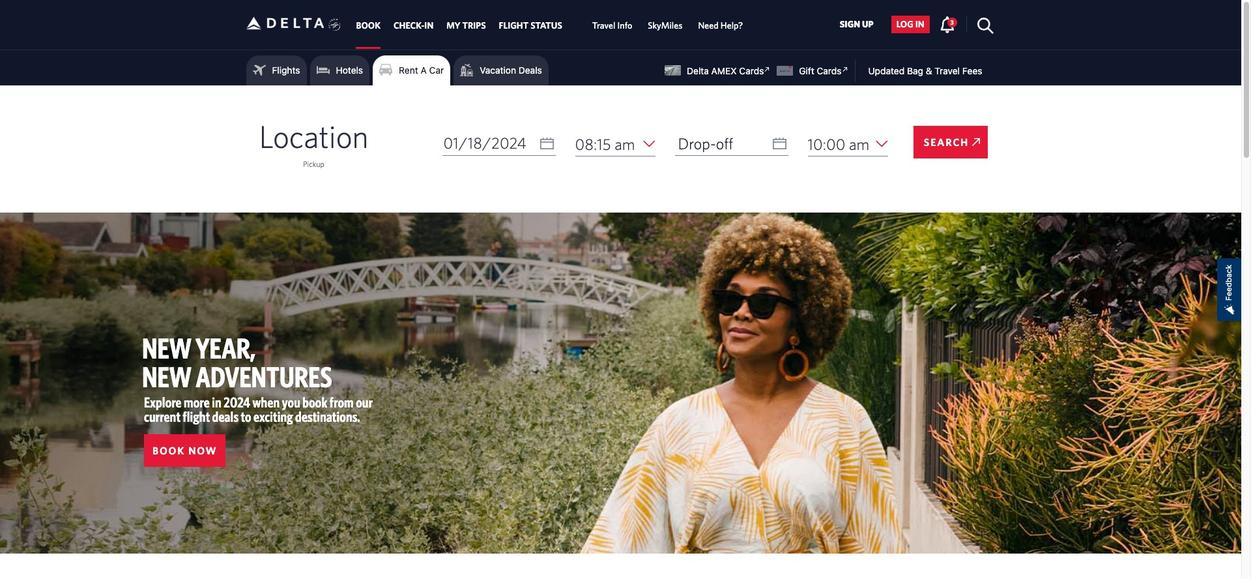 Task type: vqa. For each thing, say whether or not it's contained in the screenshot.
First Name text box on the top of the page
no



Task type: locate. For each thing, give the bounding box(es) containing it.
year,
[[196, 331, 256, 365]]

this link opens another site in a new window that may not follow the same accessibility policies as delta air lines. image for delta amex cards
[[762, 63, 774, 76]]

updated
[[869, 65, 905, 76]]

1 horizontal spatial book
[[356, 20, 381, 31]]

0 horizontal spatial travel
[[593, 20, 616, 31]]

in right more
[[212, 394, 222, 410]]

you
[[282, 394, 301, 410]]

flight status
[[499, 20, 563, 31]]

1 this link opens another site in a new window that may not follow the same accessibility policies as delta air lines. image from the left
[[762, 63, 774, 76]]

2024
[[224, 394, 250, 410]]

cards
[[740, 65, 764, 76], [817, 65, 842, 76]]

explore more in 2024 when you book from our current flight deals to exciting destinations. link
[[144, 394, 373, 424]]

destinations.
[[295, 408, 360, 424]]

0 horizontal spatial in
[[212, 394, 222, 410]]

vacation deals link
[[460, 61, 542, 80]]

in inside button
[[916, 19, 925, 30]]

book left the now
[[153, 445, 185, 456]]

1 vertical spatial travel
[[935, 65, 960, 76]]

adventures
[[196, 360, 332, 393]]

flight
[[499, 20, 529, 31]]

amex
[[712, 65, 737, 76]]

this link opens another site in a new window that may not follow the same accessibility policies as delta air lines. image right gift
[[839, 63, 852, 76]]

0 horizontal spatial this link opens another site in a new window that may not follow the same accessibility policies as delta air lines. image
[[762, 63, 774, 76]]

this link opens another site in a new window that may not follow the same accessibility policies as delta air lines. image left gift
[[762, 63, 774, 76]]

to
[[241, 408, 251, 424]]

sign up link
[[835, 16, 879, 33]]

flight status link
[[499, 14, 563, 37]]

rent a car link
[[380, 61, 444, 80]]

info
[[618, 20, 633, 31]]

updated bag & travel fees link
[[856, 65, 983, 76]]

need help?
[[699, 20, 744, 31]]

2 this link opens another site in a new window that may not follow the same accessibility policies as delta air lines. image from the left
[[839, 63, 852, 76]]

help?
[[721, 20, 744, 31]]

deals
[[519, 65, 542, 76]]

check-
[[394, 20, 425, 31]]

travel left info
[[593, 20, 616, 31]]

hotels
[[336, 65, 363, 76]]

1 horizontal spatial this link opens another site in a new window that may not follow the same accessibility policies as delta air lines. image
[[839, 63, 852, 76]]

when
[[253, 394, 280, 410]]

rent
[[399, 65, 418, 76]]

updated bag & travel fees
[[869, 65, 983, 76]]

0 horizontal spatial book
[[153, 445, 185, 456]]

book link
[[356, 14, 381, 37]]

car
[[429, 65, 444, 76]]

skymiles
[[648, 20, 683, 31]]

0 horizontal spatial cards
[[740, 65, 764, 76]]

travel
[[593, 20, 616, 31], [935, 65, 960, 76]]

2 new from the top
[[142, 360, 192, 393]]

cards right amex
[[740, 65, 764, 76]]

tab list
[[350, 0, 751, 49]]

need help? link
[[699, 14, 744, 37]]

fees
[[963, 65, 983, 76]]

flights link
[[253, 61, 300, 80]]

hotels link
[[317, 61, 363, 80]]

this link opens another site in a new window that may not follow the same accessibility policies as delta air lines. image inside gift cards link
[[839, 63, 852, 76]]

in
[[916, 19, 925, 30], [212, 394, 222, 410]]

0 vertical spatial in
[[916, 19, 925, 30]]

more
[[184, 394, 210, 410]]

1 vertical spatial in
[[212, 394, 222, 410]]

need
[[699, 20, 719, 31]]

None date field
[[442, 131, 556, 156], [675, 131, 789, 156], [442, 131, 556, 156], [675, 131, 789, 156]]

travel right & in the right top of the page
[[935, 65, 960, 76]]

delta
[[687, 65, 709, 76]]

cards right gift
[[817, 65, 842, 76]]

explore
[[144, 394, 182, 410]]

in inside explore more in 2024 when you book from our current flight deals to exciting destinations.
[[212, 394, 222, 410]]

1 vertical spatial book
[[153, 445, 185, 456]]

log in button
[[892, 16, 930, 33]]

log
[[897, 19, 914, 30]]

now
[[189, 445, 217, 456]]

1 horizontal spatial cards
[[817, 65, 842, 76]]

0 vertical spatial book
[[356, 20, 381, 31]]

1 cards from the left
[[740, 65, 764, 76]]

delta amex cards
[[687, 65, 764, 76]]

this link opens another site in a new window that may not follow the same accessibility policies as delta air lines. image
[[762, 63, 774, 76], [839, 63, 852, 76]]

book right "skyteam" image
[[356, 20, 381, 31]]

our
[[356, 394, 373, 410]]

&
[[926, 65, 933, 76]]

current
[[144, 408, 181, 424]]

book
[[356, 20, 381, 31], [153, 445, 185, 456]]

this link opens another site in a new window that may not follow the same accessibility policies as delta air lines. image inside delta amex cards link
[[762, 63, 774, 76]]

in right log at the top right
[[916, 19, 925, 30]]

delta air lines image
[[246, 3, 324, 44]]

bag
[[908, 65, 924, 76]]

from
[[330, 394, 354, 410]]

new
[[142, 331, 192, 365], [142, 360, 192, 393]]

1 horizontal spatial in
[[916, 19, 925, 30]]



Task type: describe. For each thing, give the bounding box(es) containing it.
skyteam image
[[329, 4, 341, 45]]

3 link
[[940, 16, 958, 32]]

new year, new adventures
[[142, 331, 332, 393]]

book now
[[153, 445, 217, 456]]

log in
[[897, 19, 925, 30]]

delta amex cards link
[[665, 63, 774, 76]]

1 new from the top
[[142, 331, 192, 365]]

sign up
[[840, 19, 874, 30]]

this link opens another site in a new window that may not follow the same accessibility policies as delta air lines. image for gift cards
[[839, 63, 852, 76]]

location
[[259, 118, 369, 155]]

check-in
[[394, 20, 434, 31]]

a
[[421, 65, 427, 76]]

pickup
[[303, 159, 325, 168]]

sign
[[840, 19, 861, 30]]

0 vertical spatial travel
[[593, 20, 616, 31]]

trips
[[463, 20, 486, 31]]

book now link
[[144, 434, 226, 467]]

my
[[447, 20, 461, 31]]

search button
[[914, 126, 988, 158]]

explore more in 2024 when you book from our current flight deals to exciting destinations.
[[144, 394, 373, 424]]

3
[[951, 18, 954, 26]]

my trips
[[447, 20, 486, 31]]

gift cards link
[[777, 63, 852, 76]]

1 horizontal spatial travel
[[935, 65, 960, 76]]

book
[[303, 394, 328, 410]]

skymiles link
[[648, 14, 683, 37]]

flights
[[272, 65, 300, 76]]

gift
[[800, 65, 815, 76]]

flight
[[183, 408, 210, 424]]

book for book now
[[153, 445, 185, 456]]

my trips link
[[447, 14, 486, 37]]

gift cards
[[800, 65, 842, 76]]

2 cards from the left
[[817, 65, 842, 76]]

location pickup
[[259, 118, 369, 168]]

vacation deals
[[480, 65, 542, 76]]

travel info link
[[593, 14, 633, 37]]

up
[[863, 19, 874, 30]]

book for book
[[356, 20, 381, 31]]

tab list containing book
[[350, 0, 751, 49]]

status
[[531, 20, 563, 31]]

deals
[[212, 408, 239, 424]]

travel info
[[593, 20, 633, 31]]

in
[[425, 20, 434, 31]]

search
[[924, 136, 970, 148]]

check-in link
[[394, 14, 434, 37]]

rent a car
[[399, 65, 444, 76]]

exciting
[[254, 408, 293, 424]]

vacation
[[480, 65, 516, 76]]



